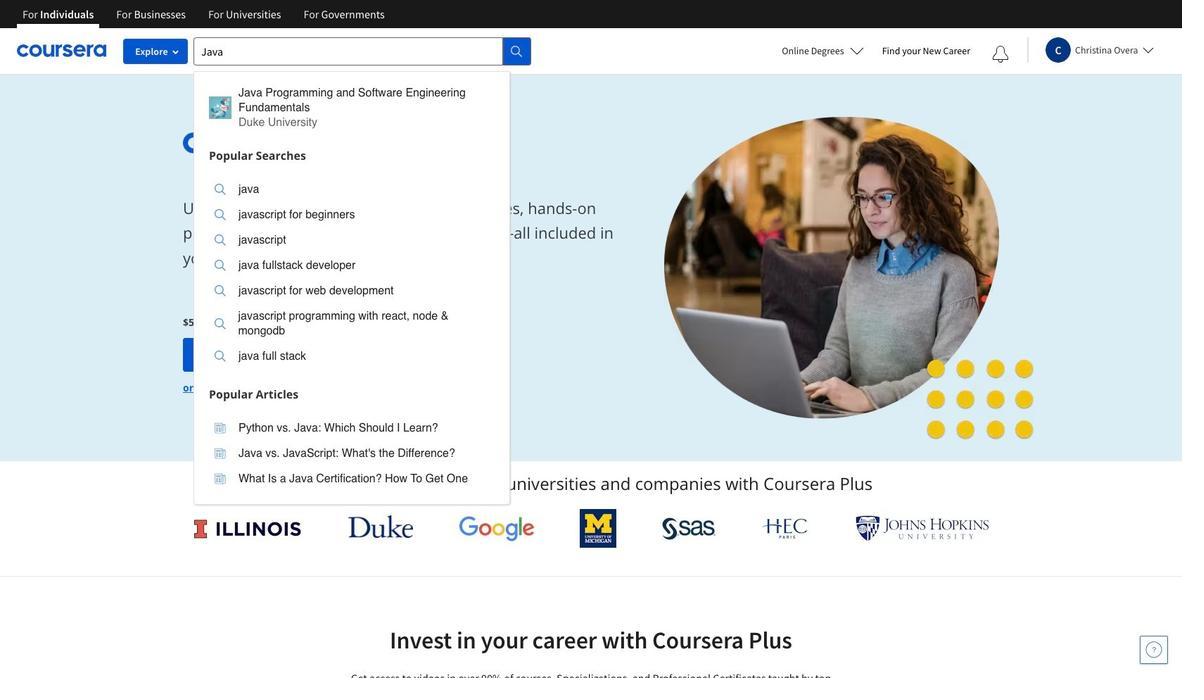 Task type: describe. For each thing, give the bounding box(es) containing it.
university of illinois at urbana-champaign image
[[193, 517, 303, 540]]

coursera image
[[17, 40, 106, 62]]

autocomplete results list box
[[194, 71, 511, 505]]

1 list box from the top
[[194, 168, 510, 381]]

banner navigation
[[11, 0, 396, 28]]

university of michigan image
[[580, 509, 617, 548]]

help center image
[[1146, 641, 1163, 658]]



Task type: locate. For each thing, give the bounding box(es) containing it.
google image
[[459, 515, 535, 541]]

coursera plus image
[[183, 132, 397, 153]]

1 vertical spatial list box
[[194, 407, 510, 504]]

sas image
[[663, 517, 716, 540]]

2 list box from the top
[[194, 407, 510, 504]]

list box
[[194, 168, 510, 381], [194, 407, 510, 504]]

suggestion image image
[[209, 96, 232, 119], [215, 184, 226, 195], [215, 209, 226, 220], [215, 234, 226, 246], [215, 260, 226, 271], [215, 285, 226, 296], [215, 318, 226, 329], [215, 351, 226, 362], [215, 422, 226, 434], [215, 448, 226, 459], [215, 473, 226, 484]]

johns hopkins university image
[[856, 515, 990, 541]]

0 vertical spatial list box
[[194, 168, 510, 381]]

None search field
[[194, 37, 532, 505]]

What do you want to learn? text field
[[194, 37, 503, 65]]

hec paris image
[[761, 514, 811, 543]]

duke university image
[[348, 515, 413, 538]]



Task type: vqa. For each thing, say whether or not it's contained in the screenshot.
Birla Institute of Technology & Science, Pilani Image
no



